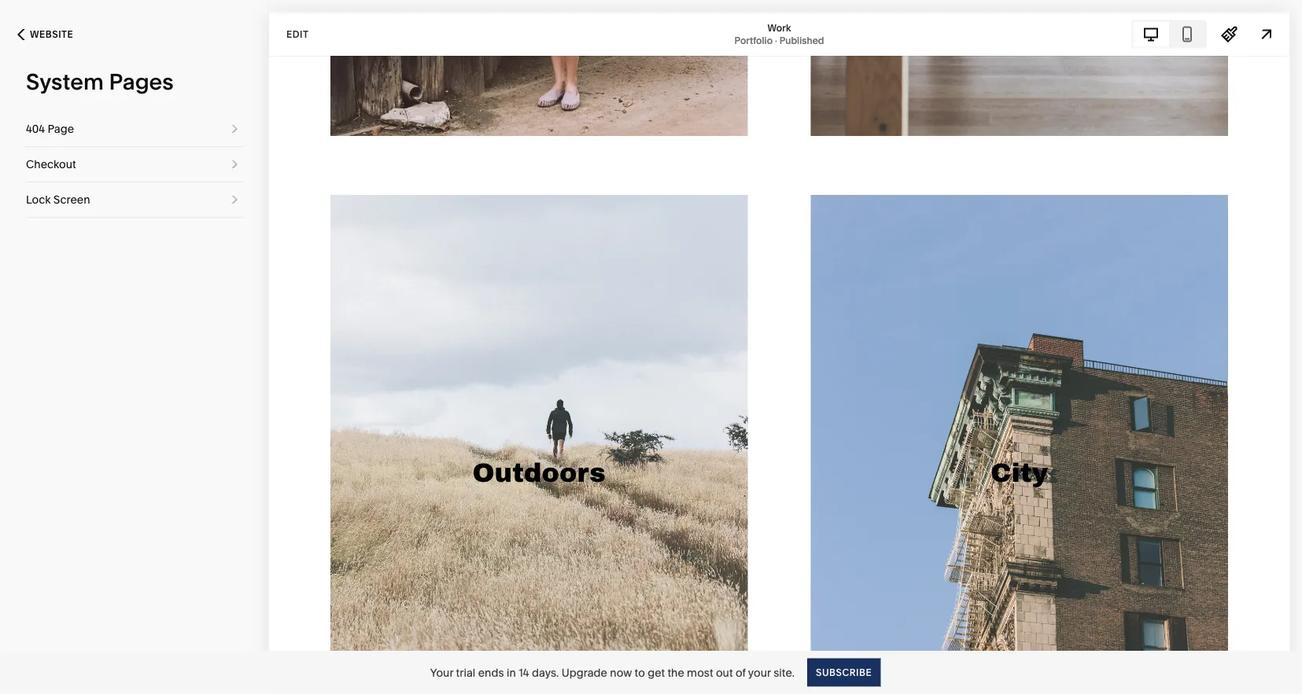 Task type: describe. For each thing, give the bounding box(es) containing it.
portfolio
[[735, 35, 773, 46]]

most
[[687, 667, 713, 680]]

upgrade
[[562, 667, 608, 680]]

checkout button
[[26, 147, 243, 182]]

of
[[736, 667, 746, 680]]

out
[[716, 667, 733, 680]]

page
[[48, 122, 74, 136]]

subscribe button
[[807, 659, 881, 687]]

website button
[[0, 17, 91, 52]]

screen
[[53, 193, 90, 207]]

pages
[[109, 68, 174, 95]]

trial
[[456, 667, 476, 680]]

website
[[30, 29, 73, 40]]

14
[[519, 667, 529, 680]]

now
[[610, 667, 632, 680]]

to
[[635, 667, 645, 680]]

subscribe
[[816, 667, 872, 679]]

the
[[668, 667, 685, 680]]



Task type: vqa. For each thing, say whether or not it's contained in the screenshot.
Marketing Link at top
no



Task type: locate. For each thing, give the bounding box(es) containing it.
edit button
[[276, 20, 319, 49]]

system pages
[[26, 68, 174, 95]]

your
[[430, 667, 454, 680]]

404 page button
[[26, 112, 243, 146]]

in
[[507, 667, 516, 680]]

get
[[648, 667, 665, 680]]

your
[[748, 667, 771, 680]]

lock
[[26, 193, 51, 207]]

system
[[26, 68, 104, 95]]

work portfolio · published
[[735, 22, 824, 46]]

lock screen
[[26, 193, 90, 207]]

404
[[26, 122, 45, 136]]

404 page
[[26, 122, 74, 136]]

ends
[[478, 667, 504, 680]]

tab list
[[1133, 22, 1206, 47]]

·
[[775, 35, 777, 46]]

days.
[[532, 667, 559, 680]]

work
[[768, 22, 791, 33]]

lock screen button
[[26, 183, 243, 217]]

checkout
[[26, 158, 76, 171]]

your trial ends in 14 days. upgrade now to get the most out of your site.
[[430, 667, 795, 680]]

site.
[[774, 667, 795, 680]]

edit
[[286, 28, 309, 40]]

published
[[780, 35, 824, 46]]



